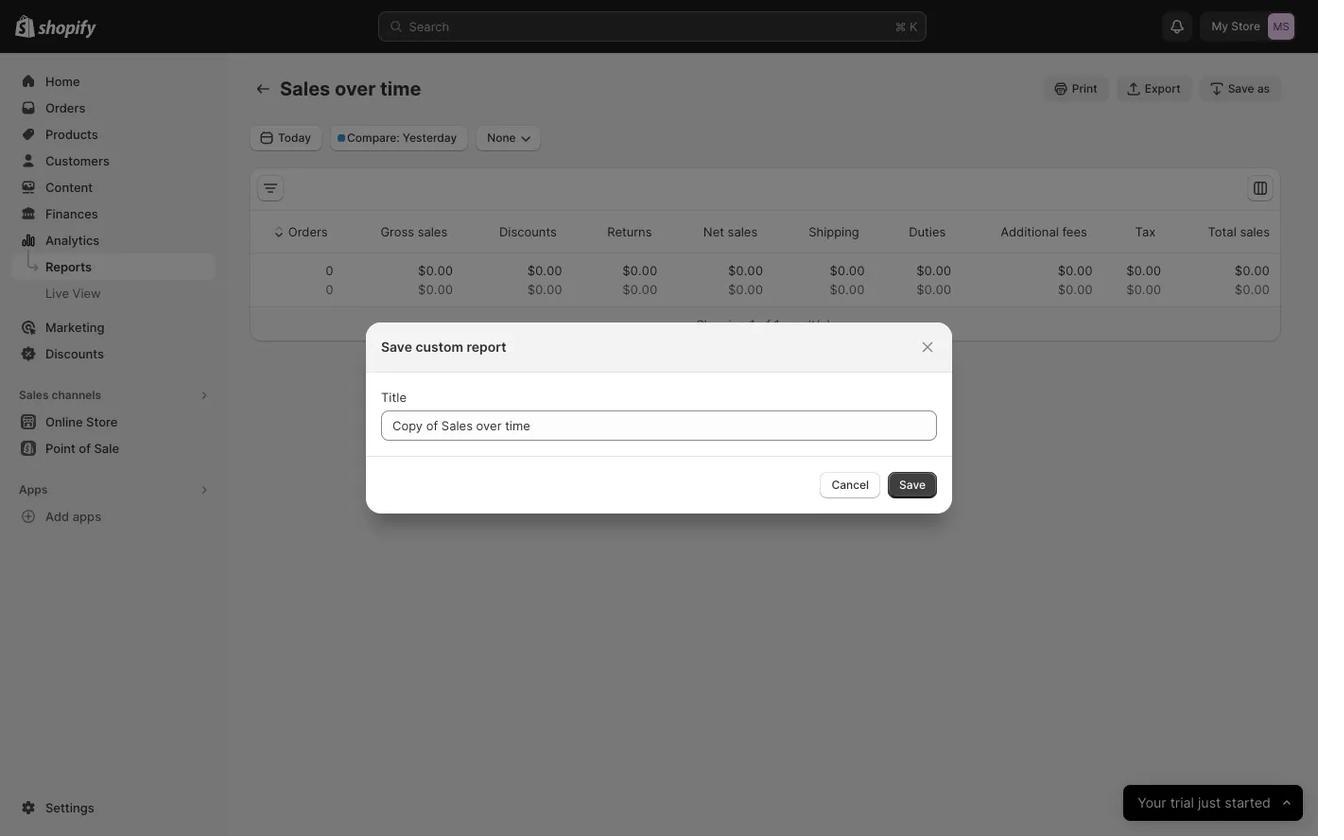Task type: vqa. For each thing, say whether or not it's contained in the screenshot.


Task type: describe. For each thing, give the bounding box(es) containing it.
⌘ k
[[895, 19, 918, 34]]

sales channels button
[[11, 382, 216, 409]]

total sales button
[[1187, 214, 1273, 250]]

showing
[[697, 317, 746, 332]]

fees
[[1063, 224, 1088, 239]]

add apps button
[[11, 503, 216, 530]]

duties
[[909, 224, 946, 239]]

shipping
[[809, 224, 860, 239]]

additional fees button
[[979, 214, 1090, 250]]

tax
[[1136, 224, 1156, 239]]

showing 1 of 1 result(s).
[[697, 317, 835, 332]]

returns
[[607, 224, 652, 239]]

home link
[[11, 68, 216, 95]]

sales over time
[[280, 78, 421, 100]]

1 0 from the top
[[326, 263, 334, 278]]

of
[[759, 317, 771, 332]]

as
[[1258, 81, 1270, 96]]

analytics link
[[11, 227, 216, 253]]

k
[[910, 19, 918, 34]]

add
[[45, 509, 69, 524]]

channels
[[52, 388, 101, 402]]

net sales
[[704, 224, 758, 239]]

save as button
[[1200, 76, 1282, 102]]

save button
[[888, 472, 937, 498]]

settings
[[45, 800, 94, 815]]

save for save custom report
[[381, 339, 412, 355]]

⌘
[[895, 19, 906, 34]]

title
[[381, 390, 407, 405]]

additional fees
[[1001, 224, 1088, 239]]

analytics
[[45, 233, 100, 248]]

1 vertical spatial discounts
[[45, 346, 104, 361]]

total sales
[[1208, 224, 1270, 239]]

discounts inside button
[[499, 224, 557, 239]]

print button
[[1044, 76, 1109, 102]]

discounts button
[[478, 214, 560, 250]]

net sales button
[[682, 214, 761, 250]]

sales for sales channels
[[19, 388, 49, 402]]

7 $0.00 $0.00 from the left
[[1058, 263, 1093, 297]]

additional
[[1001, 224, 1059, 239]]

returns button
[[586, 214, 655, 250]]

9 $0.00 $0.00 from the left
[[1235, 263, 1270, 297]]

time
[[380, 78, 421, 100]]

save custom report
[[381, 339, 507, 355]]

over
[[335, 78, 376, 100]]

save inside button
[[900, 478, 926, 492]]

2 1 from the left
[[774, 317, 780, 332]]

sales channels
[[19, 388, 101, 402]]

8 $0.00 $0.00 from the left
[[1127, 263, 1162, 297]]

gross
[[381, 224, 414, 239]]

apps
[[19, 482, 48, 497]]

save for save as
[[1228, 81, 1255, 96]]

save as
[[1228, 81, 1270, 96]]



Task type: locate. For each thing, give the bounding box(es) containing it.
live view
[[45, 286, 101, 301]]

1 right of
[[774, 317, 780, 332]]

0 horizontal spatial sales
[[418, 224, 448, 239]]

$0.00 $0.00 down the "returns"
[[623, 263, 658, 297]]

1 horizontal spatial sales
[[728, 224, 758, 239]]

save left the as
[[1228, 81, 1255, 96]]

view
[[72, 286, 101, 301]]

sales left the over
[[280, 78, 330, 100]]

2 0 from the top
[[326, 282, 334, 297]]

sales right the net
[[728, 224, 758, 239]]

duties button
[[887, 214, 949, 250]]

$0.00 $0.00 down discounts button
[[527, 263, 563, 297]]

sales
[[418, 224, 448, 239], [728, 224, 758, 239], [1240, 224, 1270, 239]]

0 vertical spatial save
[[1228, 81, 1255, 96]]

result(s).
[[783, 317, 835, 332]]

1 horizontal spatial save
[[900, 478, 926, 492]]

sales right the total
[[1240, 224, 1270, 239]]

cancel
[[832, 478, 869, 492]]

$0.00 $0.00 down gross sales
[[418, 263, 453, 297]]

export button
[[1117, 76, 1192, 102]]

2 $0.00 $0.00 from the left
[[527, 263, 563, 297]]

orders button
[[267, 214, 331, 250]]

live
[[45, 286, 69, 301]]

1 horizontal spatial sales
[[280, 78, 330, 100]]

home
[[45, 74, 80, 89]]

live view link
[[11, 280, 216, 306]]

sales for gross sales
[[418, 224, 448, 239]]

tax button
[[1114, 214, 1159, 250]]

shipping button
[[787, 214, 862, 250]]

1 1 from the left
[[750, 317, 756, 332]]

sales for net sales
[[728, 224, 758, 239]]

4 $0.00 $0.00 from the left
[[728, 263, 763, 297]]

sales inside button
[[19, 388, 49, 402]]

discounts
[[499, 224, 557, 239], [45, 346, 104, 361]]

report
[[467, 339, 507, 355]]

3 sales from the left
[[1240, 224, 1270, 239]]

reports link
[[11, 253, 216, 280]]

sales
[[280, 78, 330, 100], [19, 388, 49, 402]]

1 sales from the left
[[418, 224, 448, 239]]

orders
[[288, 224, 328, 239]]

2 horizontal spatial sales
[[1240, 224, 1270, 239]]

reports
[[45, 259, 92, 274]]

sales for total sales
[[1240, 224, 1270, 239]]

0 horizontal spatial sales
[[19, 388, 49, 402]]

3 $0.00 $0.00 from the left
[[623, 263, 658, 297]]

sales right gross
[[418, 224, 448, 239]]

net
[[704, 224, 724, 239]]

apps
[[73, 509, 101, 524]]

apps button
[[11, 477, 216, 503]]

discounts up channels
[[45, 346, 104, 361]]

1
[[750, 317, 756, 332], [774, 317, 780, 332]]

sales for sales over time
[[280, 78, 330, 100]]

0 horizontal spatial discounts
[[45, 346, 104, 361]]

0 0
[[326, 263, 334, 297]]

sales inside total sales button
[[1240, 224, 1270, 239]]

1 $0.00 $0.00 from the left
[[418, 263, 453, 297]]

sales inside net sales button
[[728, 224, 758, 239]]

add apps
[[45, 509, 101, 524]]

$0.00 $0.00 down the total sales
[[1235, 263, 1270, 297]]

1 vertical spatial sales
[[19, 388, 49, 402]]

2 horizontal spatial save
[[1228, 81, 1255, 96]]

0 vertical spatial sales
[[280, 78, 330, 100]]

5 $0.00 $0.00 from the left
[[830, 263, 865, 297]]

$0.00 $0.00
[[418, 263, 453, 297], [527, 263, 563, 297], [623, 263, 658, 297], [728, 263, 763, 297], [830, 263, 865, 297], [917, 263, 952, 297], [1058, 263, 1093, 297], [1127, 263, 1162, 297], [1235, 263, 1270, 297]]

cancel button
[[820, 472, 881, 498]]

0 vertical spatial discounts
[[499, 224, 557, 239]]

1 vertical spatial 0
[[326, 282, 334, 297]]

search
[[409, 19, 450, 34]]

$0.00 $0.00 up of
[[728, 263, 763, 297]]

$0.00 $0.00 down fees at top right
[[1058, 263, 1093, 297]]

sales inside the gross sales "button"
[[418, 224, 448, 239]]

0 horizontal spatial save
[[381, 339, 412, 355]]

gross sales
[[381, 224, 448, 239]]

0 vertical spatial 0
[[326, 263, 334, 278]]

save custom report dialog
[[0, 323, 1319, 514]]

discounts link
[[11, 341, 216, 367]]

$0.00 $0.00 down tax
[[1127, 263, 1162, 297]]

2 sales from the left
[[728, 224, 758, 239]]

1 horizontal spatial 1
[[774, 317, 780, 332]]

custom
[[416, 339, 464, 355]]

1 horizontal spatial discounts
[[499, 224, 557, 239]]

save right "cancel"
[[900, 478, 926, 492]]

gross sales button
[[359, 214, 450, 250]]

export
[[1145, 81, 1181, 96]]

discounts left the returns button
[[499, 224, 557, 239]]

shopify image
[[38, 20, 97, 39]]

$0.00 $0.00 down duties
[[917, 263, 952, 297]]

sales left channels
[[19, 388, 49, 402]]

1 left of
[[750, 317, 756, 332]]

0 horizontal spatial 1
[[750, 317, 756, 332]]

save
[[1228, 81, 1255, 96], [381, 339, 412, 355], [900, 478, 926, 492]]

save left custom
[[381, 339, 412, 355]]

save inside button
[[1228, 81, 1255, 96]]

1 vertical spatial save
[[381, 339, 412, 355]]

$0.00
[[418, 263, 453, 278], [527, 263, 563, 278], [623, 263, 658, 278], [728, 263, 763, 278], [830, 263, 865, 278], [917, 263, 952, 278], [1058, 263, 1093, 278], [1127, 263, 1162, 278], [1235, 263, 1270, 278], [418, 282, 453, 297], [527, 282, 563, 297], [623, 282, 658, 297], [728, 282, 763, 297], [830, 282, 865, 297], [917, 282, 952, 297], [1058, 282, 1093, 297], [1127, 282, 1162, 297], [1235, 282, 1270, 297]]

0
[[326, 263, 334, 278], [326, 282, 334, 297]]

Title text field
[[381, 411, 937, 441]]

$0.00 $0.00 down "shipping"
[[830, 263, 865, 297]]

print
[[1072, 81, 1098, 96]]

6 $0.00 $0.00 from the left
[[917, 263, 952, 297]]

total
[[1208, 224, 1237, 239]]

settings link
[[11, 795, 216, 821]]

2 vertical spatial save
[[900, 478, 926, 492]]



